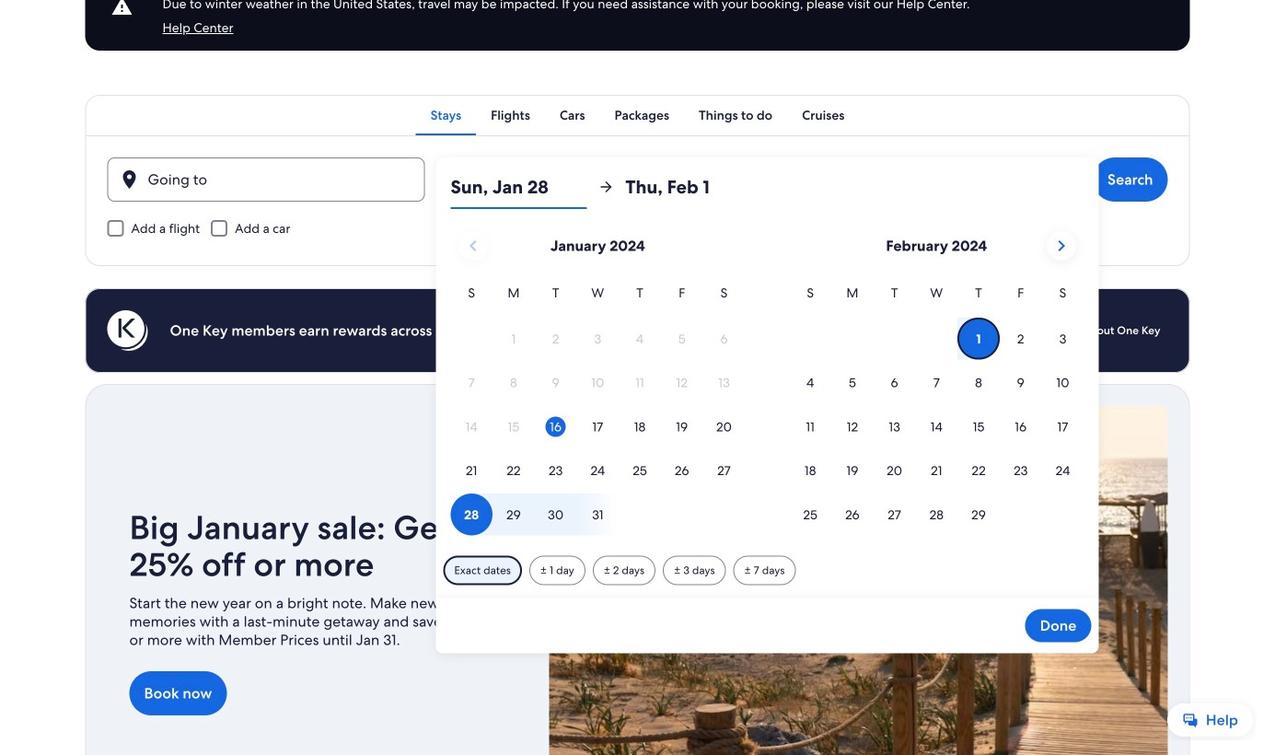 Task type: locate. For each thing, give the bounding box(es) containing it.
previous month image
[[462, 235, 484, 257]]

directional image
[[598, 179, 615, 195]]

tab list
[[85, 95, 1191, 135]]

application
[[451, 224, 1084, 538]]

february 2024 element
[[790, 283, 1084, 538]]



Task type: vqa. For each thing, say whether or not it's contained in the screenshot.
today element
yes



Task type: describe. For each thing, give the bounding box(es) containing it.
today element
[[546, 417, 566, 437]]

next month image
[[1051, 235, 1073, 257]]

january 2024 element
[[451, 283, 746, 538]]



